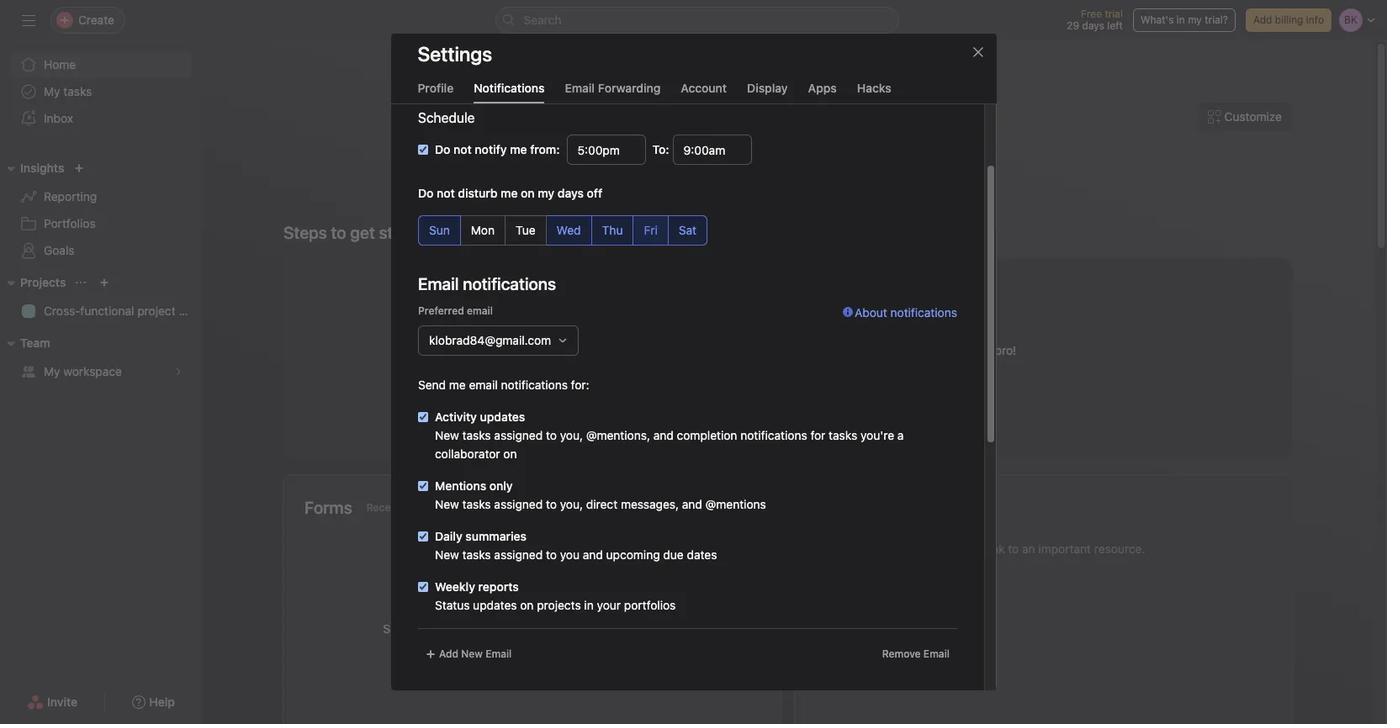 Task type: locate. For each thing, give the bounding box(es) containing it.
1 vertical spatial a
[[647, 622, 654, 636]]

None text field
[[566, 135, 645, 165]]

to inside activity updates new tasks assigned to you, @mentions, and completion notifications for tasks you're a collaborator on
[[546, 428, 557, 443]]

0 vertical spatial you
[[560, 548, 579, 562]]

@mentions,
[[586, 428, 650, 443]]

fri button
[[633, 215, 668, 246]]

1 horizontal spatial you're
[[860, 428, 894, 443]]

you
[[560, 548, 579, 562], [455, 622, 475, 636]]

1 vertical spatial do
[[418, 186, 433, 200]]

what's in my trial? button
[[1134, 8, 1236, 32]]

my up inbox
[[44, 84, 60, 98]]

add left billing
[[1254, 13, 1273, 26]]

my tasks
[[44, 84, 92, 98]]

0 vertical spatial add
[[1254, 13, 1273, 26]]

new inside activity updates new tasks assigned to you, @mentions, and completion notifications for tasks you're a collaborator on
[[435, 428, 459, 443]]

tasks down summaries
[[462, 548, 491, 562]]

new down daily
[[435, 548, 459, 562]]

0 vertical spatial you're
[[734, 310, 790, 333]]

0 horizontal spatial notifications
[[501, 378, 568, 392]]

to
[[331, 223, 346, 242], [881, 343, 892, 358], [546, 428, 557, 443], [546, 497, 557, 512], [546, 548, 557, 562], [432, 640, 443, 655]]

0 horizontal spatial my
[[538, 186, 554, 200]]

email inside add new email button
[[485, 648, 512, 661]]

1 vertical spatial updates
[[473, 598, 517, 613]]

assigned down only
[[494, 497, 543, 512]]

functional
[[80, 304, 134, 318]]

email forwarding button
[[565, 81, 661, 104]]

on inside activity updates new tasks assigned to you, @mentions, and completion notifications for tasks you're a collaborator on
[[503, 447, 517, 461]]

1 vertical spatial notifications
[[501, 378, 568, 392]]

me right send
[[449, 378, 466, 392]]

1 horizontal spatial in
[[1177, 13, 1186, 26]]

new inside daily summaries new tasks assigned to you and upcoming due dates
[[435, 548, 459, 562]]

1 vertical spatial you,
[[560, 497, 583, 512]]

remove email
[[882, 648, 950, 661]]

brad down the hacks button
[[857, 143, 912, 175]]

hide sidebar image
[[22, 13, 35, 27]]

notifications inside activity updates new tasks assigned to you, @mentions, and completion notifications for tasks you're a collaborator on
[[740, 428, 807, 443]]

0 vertical spatial in
[[1177, 13, 1186, 26]]

to up weekly reports status updates on projects in your portfolios
[[546, 548, 557, 562]]

global element
[[0, 41, 202, 142]]

my left days off
[[538, 186, 554, 200]]

new down activity
[[435, 428, 459, 443]]

new inside the mentions only new tasks assigned to you, direct messages, and @mentions
[[435, 497, 459, 512]]

new down manage
[[461, 648, 483, 661]]

notifications up the become
[[890, 305, 957, 320]]

3 assigned from the top
[[494, 548, 543, 562]]

collaborator
[[435, 447, 500, 461]]

on for updates
[[520, 598, 533, 613]]

0 horizontal spatial email
[[485, 648, 512, 661]]

on inside weekly reports status updates on projects in your portfolios
[[520, 598, 533, 613]]

updates
[[480, 410, 525, 424], [473, 598, 517, 613]]

0 horizontal spatial you're
[[734, 310, 790, 333]]

0 vertical spatial my
[[44, 84, 60, 98]]

you're right "for"
[[860, 428, 894, 443]]

you, inside the mentions only new tasks assigned to you, direct messages, and @mentions
[[560, 497, 583, 512]]

notifications
[[890, 305, 957, 320], [501, 378, 568, 392], [740, 428, 807, 443]]

in left your
[[584, 598, 594, 613]]

updates inside activity updates new tasks assigned to you, @mentions, and completion notifications for tasks you're a collaborator on
[[480, 410, 525, 424]]

what's
[[1141, 13, 1174, 26]]

1 horizontal spatial email
[[565, 81, 595, 95]]

your way!
[[821, 310, 907, 333]]

email left forwarding at left top
[[565, 81, 595, 95]]

0 horizontal spatial do
[[418, 186, 433, 200]]

home
[[44, 57, 76, 72]]

1 vertical spatial add
[[439, 648, 458, 661]]

profile button
[[418, 81, 454, 104]]

notifications left 'for:' at the bottom of page
[[501, 378, 568, 392]]

on
[[521, 186, 535, 200], [794, 310, 817, 333], [503, 447, 517, 461], [520, 598, 533, 613]]

not
[[453, 142, 472, 157], [436, 186, 455, 200]]

None checkbox
[[418, 481, 428, 491], [418, 532, 428, 542], [418, 582, 428, 592], [418, 481, 428, 491], [418, 532, 428, 542], [418, 582, 428, 592]]

2 my from the top
[[44, 364, 60, 379]]

invite
[[47, 695, 78, 709]]

0 vertical spatial me
[[500, 186, 518, 200]]

1 vertical spatial you're
[[860, 428, 894, 443]]

you up weekly reports status updates on projects in your portfolios
[[560, 548, 579, 562]]

my inside the teams element
[[44, 364, 60, 379]]

about notifications link
[[843, 304, 957, 376]]

projects
[[537, 598, 581, 613]]

me from:
[[510, 142, 560, 157]]

to inside simplify how you manage work requests. create a form to prioritize and track incoming work.
[[432, 640, 443, 655]]

to inside the mentions only new tasks assigned to you, direct messages, and @mentions
[[546, 497, 557, 512]]

you, left direct
[[560, 497, 583, 512]]

you up 'prioritize'
[[455, 622, 475, 636]]

tasks down mentions
[[462, 497, 491, 512]]

0 horizontal spatial add
[[439, 648, 458, 661]]

on up only
[[503, 447, 517, 461]]

1 vertical spatial my
[[44, 364, 60, 379]]

notifications
[[474, 81, 545, 95]]

1 you, from the top
[[560, 428, 583, 443]]

projects element
[[0, 268, 202, 328]]

steps to get started
[[284, 223, 433, 242]]

to down how
[[432, 640, 443, 655]]

0 horizontal spatial in
[[584, 598, 594, 613]]

do for do not notify me from:
[[435, 142, 450, 157]]

1 horizontal spatial a
[[897, 428, 904, 443]]

upcoming
[[606, 548, 660, 562]]

close image
[[972, 45, 985, 59]]

1 horizontal spatial you
[[560, 548, 579, 562]]

updates down send me email notifications for:
[[480, 410, 525, 424]]

2 vertical spatial notifications
[[740, 428, 807, 443]]

new down mentions
[[435, 497, 459, 512]]

tasks right "for"
[[829, 428, 857, 443]]

None checkbox
[[418, 412, 428, 422]]

tasks down home in the top left of the page
[[63, 84, 92, 98]]

to right going
[[881, 343, 892, 358]]

1 horizontal spatial brad
[[857, 143, 912, 175]]

assigned down summaries
[[494, 548, 543, 562]]

tue button
[[505, 215, 546, 246]]

manage
[[478, 622, 522, 636]]

2 you, from the top
[[560, 497, 583, 512]]

assigned inside the mentions only new tasks assigned to you, direct messages, and @mentions
[[494, 497, 543, 512]]

on up tue
[[521, 186, 535, 200]]

assigned inside activity updates new tasks assigned to you, @mentions, and completion notifications for tasks you're a collaborator on
[[494, 428, 543, 443]]

you're inside activity updates new tasks assigned to you, @mentions, and completion notifications for tasks you're a collaborator on
[[860, 428, 894, 443]]

a left form
[[647, 622, 654, 636]]

fri
[[644, 223, 658, 237]]

add for add new email
[[439, 648, 458, 661]]

1 horizontal spatial me
[[500, 186, 518, 200]]

reporting link
[[10, 183, 192, 210]]

insights
[[20, 161, 64, 175]]

1 horizontal spatial do
[[435, 142, 450, 157]]

work
[[525, 622, 551, 636]]

1 vertical spatial you
[[455, 622, 475, 636]]

my down team
[[44, 364, 60, 379]]

do right do not notify me from: option
[[435, 142, 450, 157]]

1 vertical spatial not
[[436, 186, 455, 200]]

send me email notifications for:
[[418, 378, 589, 392]]

1 vertical spatial in
[[584, 598, 594, 613]]

notifications button
[[474, 81, 545, 104]]

do
[[435, 142, 450, 157], [418, 186, 433, 200]]

plan
[[179, 304, 202, 318]]

portfolios
[[624, 598, 676, 613]]

me right disturb
[[500, 186, 518, 200]]

tasks up collaborator
[[462, 428, 491, 443]]

my inside the what's in my trial? button
[[1188, 13, 1202, 26]]

1 horizontal spatial notifications
[[740, 428, 807, 443]]

0 vertical spatial email
[[467, 305, 493, 317]]

on up the work
[[520, 598, 533, 613]]

to inside daily summaries new tasks assigned to you and upcoming due dates
[[546, 548, 557, 562]]

tasks
[[63, 84, 92, 98], [462, 428, 491, 443], [829, 428, 857, 443], [462, 497, 491, 512], [462, 548, 491, 562]]

display button
[[747, 81, 788, 104]]

add new email
[[439, 648, 512, 661]]

weekly reports status updates on projects in your portfolios
[[435, 580, 676, 613]]

afternoon,
[[735, 143, 852, 175]]

my
[[44, 84, 60, 98], [44, 364, 60, 379]]

to right steps
[[331, 223, 346, 242]]

and left completion
[[653, 428, 674, 443]]

form
[[657, 622, 682, 636]]

0 horizontal spatial a
[[647, 622, 654, 636]]

new for new tasks assigned to you, @mentions, and completion notifications for tasks you're a collaborator on
[[435, 428, 459, 443]]

new for new tasks assigned to you, direct messages, and @mentions
[[435, 497, 459, 512]]

and left upcoming
[[583, 548, 603, 562]]

0 vertical spatial do
[[435, 142, 450, 157]]

in inside weekly reports status updates on projects in your portfolios
[[584, 598, 594, 613]]

do for do not disturb me on my days off
[[418, 186, 433, 200]]

billing
[[1276, 13, 1304, 26]]

0 horizontal spatial you
[[455, 622, 475, 636]]

do up sun
[[418, 186, 433, 200]]

tasks inside the global element
[[63, 84, 92, 98]]

assigned for only
[[494, 497, 543, 512]]

beginner
[[722, 343, 770, 358]]

you're up beginner
[[734, 310, 790, 333]]

insights element
[[0, 153, 202, 268]]

0 vertical spatial brad
[[857, 143, 912, 175]]

you, inside activity updates new tasks assigned to you, @mentions, and completion notifications for tasks you're a collaborator on
[[560, 428, 583, 443]]

for:
[[571, 378, 589, 392]]

0 vertical spatial updates
[[480, 410, 525, 424]]

0 vertical spatial my
[[1188, 13, 1202, 26]]

email right remove
[[923, 648, 950, 661]]

search
[[524, 13, 562, 27]]

None text field
[[672, 135, 752, 165]]

email notifications
[[418, 274, 556, 294]]

0 vertical spatial not
[[453, 142, 472, 157]]

notify
[[475, 142, 507, 157]]

brad up the
[[688, 310, 730, 333]]

2 vertical spatial assigned
[[494, 548, 543, 562]]

add
[[1254, 13, 1273, 26], [439, 648, 458, 661]]

add down how
[[439, 648, 458, 661]]

for
[[810, 428, 825, 443]]

1 horizontal spatial add
[[1254, 13, 1273, 26]]

dates
[[687, 548, 717, 562]]

tasks inside the mentions only new tasks assigned to you, direct messages, and @mentions
[[462, 497, 491, 512]]

forms
[[305, 498, 352, 518]]

my workspace
[[44, 364, 122, 379]]

you, left @mentions,
[[560, 428, 583, 443]]

0 vertical spatial notifications
[[890, 305, 957, 320]]

0 vertical spatial a
[[897, 428, 904, 443]]

email down manage
[[485, 648, 512, 661]]

and inside daily summaries new tasks assigned to you and upcoming due dates
[[583, 548, 603, 562]]

1 my from the top
[[44, 84, 60, 98]]

assigned inside daily summaries new tasks assigned to you and upcoming due dates
[[494, 548, 543, 562]]

teams element
[[0, 328, 202, 389]]

email up activity
[[469, 378, 498, 392]]

work.
[[604, 640, 634, 655]]

completed
[[641, 343, 699, 358]]

on up you've completed the beginner course. keep going to become an asana pro!
[[794, 310, 817, 333]]

1 vertical spatial assigned
[[494, 497, 543, 512]]

not left disturb
[[436, 186, 455, 200]]

profile
[[418, 81, 454, 95]]

email down email notifications at the left of the page
[[467, 305, 493, 317]]

mentions only new tasks assigned to you, direct messages, and @mentions
[[435, 479, 766, 512]]

0 horizontal spatial brad
[[688, 310, 730, 333]]

workspace
[[63, 364, 122, 379]]

new inside button
[[461, 648, 483, 661]]

goals
[[44, 243, 75, 258]]

tasks inside daily summaries new tasks assigned to you and upcoming due dates
[[462, 548, 491, 562]]

updates down reports
[[473, 598, 517, 613]]

in inside button
[[1177, 13, 1186, 26]]

sat button
[[668, 215, 707, 246]]

not left notify
[[453, 142, 472, 157]]

portfolios
[[44, 216, 96, 231]]

team button
[[0, 333, 50, 353]]

my inside the global element
[[44, 84, 60, 98]]

days
[[1083, 19, 1105, 32]]

a right "for"
[[897, 428, 904, 443]]

in
[[1177, 13, 1186, 26], [584, 598, 594, 613]]

to left @mentions,
[[546, 428, 557, 443]]

inbox link
[[10, 105, 192, 132]]

course.
[[774, 343, 814, 358]]

add inside button
[[439, 648, 458, 661]]

0 vertical spatial assigned
[[494, 428, 543, 443]]

2 assigned from the top
[[494, 497, 543, 512]]

0 horizontal spatial me
[[449, 378, 466, 392]]

my left "trial?"
[[1188, 13, 1202, 26]]

email inside email forwarding button
[[565, 81, 595, 95]]

hacks
[[857, 81, 892, 95]]

1 horizontal spatial my
[[1188, 13, 1202, 26]]

search button
[[495, 7, 899, 34]]

daily summaries new tasks assigned to you and upcoming due dates
[[435, 529, 717, 562]]

0 vertical spatial you,
[[560, 428, 583, 443]]

and right messages,
[[682, 497, 702, 512]]

notifications left "for"
[[740, 428, 807, 443]]

to:
[[652, 142, 669, 157]]

steps
[[284, 223, 327, 242]]

direct
[[586, 497, 617, 512]]

add inside button
[[1254, 13, 1273, 26]]

going
[[848, 343, 878, 358]]

days off
[[557, 186, 602, 200]]

reports
[[478, 580, 519, 594]]

to up daily summaries new tasks assigned to you and upcoming due dates
[[546, 497, 557, 512]]

2 horizontal spatial email
[[923, 648, 950, 661]]

in right what's
[[1177, 13, 1186, 26]]

and down manage
[[497, 640, 517, 655]]

do not notify me from:
[[435, 142, 560, 157]]

assigned down send me email notifications for:
[[494, 428, 543, 443]]

1 assigned from the top
[[494, 428, 543, 443]]



Task type: describe. For each thing, give the bounding box(es) containing it.
you, for @mentions,
[[560, 428, 583, 443]]

job
[[656, 310, 683, 333]]

get started
[[350, 223, 433, 242]]

remove
[[882, 648, 921, 661]]

trial
[[1105, 8, 1123, 20]]

you inside daily summaries new tasks assigned to you and upcoming due dates
[[560, 548, 579, 562]]

1 vertical spatial brad
[[688, 310, 730, 333]]

1 vertical spatial email
[[469, 378, 498, 392]]

you've completed the beginner course. keep going to become an asana pro!
[[602, 343, 1017, 358]]

simplify how you manage work requests. create a form to prioritize and track incoming work.
[[383, 622, 682, 655]]

forwarding
[[598, 81, 661, 95]]

mon button
[[460, 215, 505, 246]]

left
[[1108, 19, 1123, 32]]

portfolios link
[[10, 210, 192, 237]]

preferred
[[418, 305, 464, 317]]

1 vertical spatial my
[[538, 186, 554, 200]]

sat
[[679, 223, 696, 237]]

display
[[747, 81, 788, 95]]

add for add billing info
[[1254, 13, 1273, 26]]

due
[[663, 548, 684, 562]]

new for new tasks assigned to you and upcoming due dates
[[435, 548, 459, 562]]

activity updates new tasks assigned to you, @mentions, and completion notifications for tasks you're a collaborator on
[[435, 410, 904, 461]]

become
[[896, 343, 939, 358]]

search list box
[[495, 7, 899, 34]]

customize
[[1225, 109, 1283, 124]]

asana
[[959, 343, 992, 358]]

simplify
[[383, 622, 427, 636]]

not for notify
[[453, 142, 472, 157]]

great
[[602, 310, 651, 333]]

invite button
[[16, 688, 89, 718]]

inbox
[[44, 111, 73, 125]]

you, for direct
[[560, 497, 583, 512]]

track
[[520, 640, 548, 655]]

schedule
[[418, 110, 475, 125]]

keep
[[817, 343, 845, 358]]

brad inside friday, october 20 good afternoon, brad
[[857, 143, 912, 175]]

add new email button
[[418, 643, 519, 667]]

and inside the mentions only new tasks assigned to you, direct messages, and @mentions
[[682, 497, 702, 512]]

klobrad84@gmail.com button
[[418, 326, 579, 356]]

Do not notify me from: checkbox
[[418, 145, 428, 155]]

cross-functional project plan
[[44, 304, 202, 318]]

send
[[418, 378, 446, 392]]

tasks for mentions only new tasks assigned to you, direct messages, and @mentions
[[462, 497, 491, 512]]

and inside activity updates new tasks assigned to you, @mentions, and completion notifications for tasks you're a collaborator on
[[653, 428, 674, 443]]

and inside simplify how you manage work requests. create a form to prioritize and track incoming work.
[[497, 640, 517, 655]]

customize button
[[1197, 102, 1293, 132]]

20
[[830, 123, 847, 138]]

assigned for summaries
[[494, 548, 543, 562]]

pro!
[[995, 343, 1017, 358]]

assigned for updates
[[494, 428, 543, 443]]

do not disturb me on my days off
[[418, 186, 602, 200]]

good
[[665, 143, 729, 175]]

only
[[489, 479, 513, 493]]

a inside activity updates new tasks assigned to you, @mentions, and completion notifications for tasks you're a collaborator on
[[897, 428, 904, 443]]

@mentions
[[705, 497, 766, 512]]

sun
[[429, 223, 450, 237]]

thu
[[602, 223, 623, 237]]

settings
[[418, 42, 492, 66]]

apps button
[[808, 81, 837, 104]]

2 horizontal spatial notifications
[[890, 305, 957, 320]]

mentions
[[435, 479, 486, 493]]

email inside remove email button
[[923, 648, 950, 661]]

friday,
[[730, 123, 772, 138]]

an
[[942, 343, 956, 358]]

tasks for activity updates new tasks assigned to you, @mentions, and completion notifications for tasks you're a collaborator on
[[462, 428, 491, 443]]

insights button
[[0, 158, 64, 178]]

status
[[435, 598, 470, 613]]

not for disturb
[[436, 186, 455, 200]]

add billing info button
[[1246, 8, 1332, 32]]

you've
[[602, 343, 638, 358]]

requests.
[[554, 622, 605, 636]]

projects
[[20, 275, 66, 289]]

klobrad84@gmail.com
[[429, 333, 551, 348]]

free trial 29 days left
[[1067, 8, 1123, 32]]

email forwarding
[[565, 81, 661, 95]]

my workspace link
[[10, 358, 192, 385]]

tasks for daily summaries new tasks assigned to you and upcoming due dates
[[462, 548, 491, 562]]

cross-
[[44, 304, 80, 318]]

trial?
[[1205, 13, 1229, 26]]

on for me
[[521, 186, 535, 200]]

my for my workspace
[[44, 364, 60, 379]]

updates inside weekly reports status updates on projects in your portfolios
[[473, 598, 517, 613]]

you inside simplify how you manage work requests. create a form to prioritize and track incoming work.
[[455, 622, 475, 636]]

1 vertical spatial me
[[449, 378, 466, 392]]

info
[[1307, 13, 1325, 26]]

beginner
[[710, 212, 766, 227]]

my tasks link
[[10, 78, 192, 105]]

account
[[681, 81, 727, 95]]

wed button
[[545, 215, 592, 246]]

what's in my trial?
[[1141, 13, 1229, 26]]

weekly
[[435, 580, 475, 594]]

cross-functional project plan link
[[10, 298, 202, 325]]

on for you're
[[794, 310, 817, 333]]

about notifications
[[855, 305, 957, 320]]

a inside simplify how you manage work requests. create a form to prioritize and track incoming work.
[[647, 622, 654, 636]]

account button
[[681, 81, 727, 104]]

goals link
[[10, 237, 192, 264]]

disturb
[[458, 186, 497, 200]]

mon
[[471, 223, 494, 237]]

great job brad you're on your way!
[[602, 310, 907, 333]]

activity
[[435, 410, 477, 424]]

incoming
[[551, 640, 601, 655]]

my for my tasks
[[44, 84, 60, 98]]



Task type: vqa. For each thing, say whether or not it's contained in the screenshot.
the "not" related to disturb
yes



